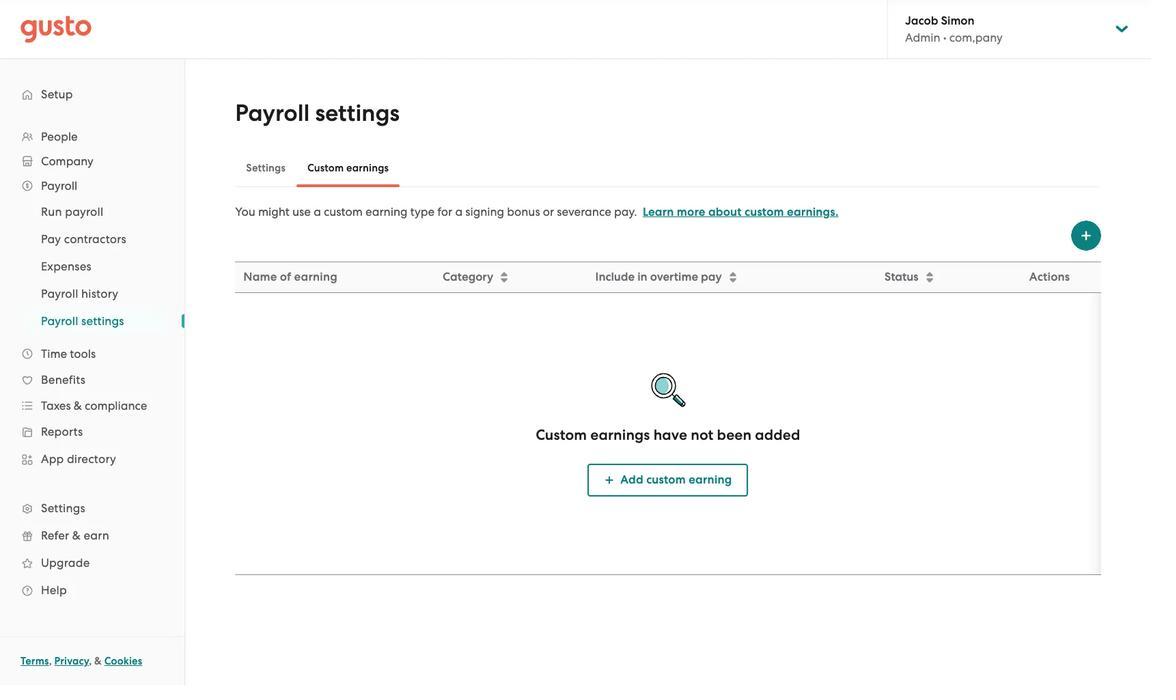 Task type: vqa. For each thing, say whether or not it's contained in the screenshot.
Custom earnings BUTTON
yes



Task type: locate. For each thing, give the bounding box(es) containing it.
privacy
[[54, 655, 89, 668]]

or
[[543, 205, 554, 219]]

payroll down expenses
[[41, 287, 78, 301]]

learn
[[643, 205, 674, 219]]

benefits link
[[14, 368, 171, 392]]

taxes & compliance button
[[14, 394, 171, 418]]

use
[[292, 205, 311, 219]]

learn more about custom earnings. link
[[643, 205, 839, 219]]

0 horizontal spatial custom
[[324, 205, 363, 219]]

add custom earning
[[621, 473, 732, 487]]

earnings
[[346, 162, 389, 174], [591, 426, 650, 444]]

upgrade
[[41, 556, 90, 570]]

status
[[885, 270, 919, 284]]

custom
[[307, 162, 344, 174], [536, 426, 587, 444]]

include
[[596, 270, 635, 284]]

added
[[755, 426, 800, 444]]

pay.
[[614, 205, 637, 219]]

custom inside grid
[[536, 426, 587, 444]]

list containing run payroll
[[0, 198, 184, 335]]

name of earning
[[243, 270, 337, 284]]

0 vertical spatial settings
[[315, 99, 400, 127]]

0 horizontal spatial earnings
[[346, 162, 389, 174]]

benefits
[[41, 373, 85, 387]]

overtime
[[650, 270, 698, 284]]

app directory link
[[14, 447, 171, 471]]

taxes & compliance
[[41, 399, 147, 413]]

&
[[74, 399, 82, 413], [72, 529, 81, 543], [94, 655, 102, 668]]

1 vertical spatial earning
[[294, 270, 337, 284]]

1 vertical spatial earnings
[[591, 426, 650, 444]]

not
[[691, 426, 714, 444]]

a right for at the left top of page
[[455, 205, 463, 219]]

2 vertical spatial earning
[[689, 473, 732, 487]]

, left 'cookies' button
[[89, 655, 92, 668]]

payroll settings down payroll history
[[41, 314, 124, 328]]

0 vertical spatial &
[[74, 399, 82, 413]]

tools
[[70, 347, 96, 361]]

gusto navigation element
[[0, 59, 184, 626]]

settings up might
[[246, 162, 286, 174]]

run payroll link
[[25, 200, 171, 224]]

terms link
[[20, 655, 49, 668]]

1 a from the left
[[314, 205, 321, 219]]

0 horizontal spatial earning
[[294, 270, 337, 284]]

payroll down company
[[41, 179, 77, 193]]

& left 'cookies' button
[[94, 655, 102, 668]]

custom right use
[[324, 205, 363, 219]]

1 vertical spatial &
[[72, 529, 81, 543]]

1 horizontal spatial ,
[[89, 655, 92, 668]]

settings up the custom earnings
[[315, 99, 400, 127]]

directory
[[67, 452, 116, 466]]

0 vertical spatial earning
[[366, 205, 408, 219]]

simon
[[941, 14, 975, 28]]

about
[[708, 205, 742, 219]]

reports link
[[14, 420, 171, 444]]

1 horizontal spatial earning
[[366, 205, 408, 219]]

a
[[314, 205, 321, 219], [455, 205, 463, 219]]

a right use
[[314, 205, 321, 219]]

of
[[280, 270, 291, 284]]

settings up refer
[[41, 502, 85, 515]]

0 horizontal spatial settings
[[81, 314, 124, 328]]

jacob
[[905, 14, 938, 28]]

refer & earn
[[41, 529, 109, 543]]

custom for custom earnings have not been added
[[536, 426, 587, 444]]

& inside dropdown button
[[74, 399, 82, 413]]

earning
[[366, 205, 408, 219], [294, 270, 337, 284], [689, 473, 732, 487]]

1 vertical spatial settings
[[81, 314, 124, 328]]

2 list from the top
[[0, 198, 184, 335]]

payroll settings up the custom earnings
[[235, 99, 400, 127]]

1 list from the top
[[0, 124, 184, 604]]

0 vertical spatial custom
[[307, 162, 344, 174]]

settings
[[315, 99, 400, 127], [81, 314, 124, 328]]

0 horizontal spatial a
[[314, 205, 321, 219]]

1 vertical spatial custom
[[536, 426, 587, 444]]

earning down not
[[689, 473, 732, 487]]

1 horizontal spatial earnings
[[591, 426, 650, 444]]

0 vertical spatial settings
[[246, 162, 286, 174]]

custom
[[324, 205, 363, 219], [745, 205, 784, 219], [646, 473, 686, 487]]

custom right 'about'
[[745, 205, 784, 219]]

setup
[[41, 87, 73, 101]]

,
[[49, 655, 52, 668], [89, 655, 92, 668]]

time tools button
[[14, 342, 171, 366]]

earnings inside custom earnings button
[[346, 162, 389, 174]]

payroll button
[[14, 174, 171, 198]]

1 vertical spatial payroll settings
[[41, 314, 124, 328]]

payroll inside dropdown button
[[41, 179, 77, 193]]

settings inside gusto navigation "element"
[[81, 314, 124, 328]]

1 horizontal spatial payroll settings
[[235, 99, 400, 127]]

earning inside button
[[689, 473, 732, 487]]

custom inside you might use a custom earning type for a signing bonus or severance pay. learn more about custom earnings.
[[324, 205, 363, 219]]

earning left type
[[366, 205, 408, 219]]

custom right the add
[[646, 473, 686, 487]]

settings button
[[235, 152, 297, 184]]

, left privacy
[[49, 655, 52, 668]]

category
[[443, 270, 494, 284]]

0 horizontal spatial settings
[[41, 502, 85, 515]]

settings
[[246, 162, 286, 174], [41, 502, 85, 515]]

0 horizontal spatial ,
[[49, 655, 52, 668]]

2 horizontal spatial earning
[[689, 473, 732, 487]]

earning inside you might use a custom earning type for a signing bonus or severance pay. learn more about custom earnings.
[[366, 205, 408, 219]]

settings down history at the left of page
[[81, 314, 124, 328]]

1 vertical spatial settings
[[41, 502, 85, 515]]

payroll settings link
[[25, 309, 171, 333]]

run payroll
[[41, 205, 103, 219]]

payroll
[[235, 99, 310, 127], [41, 179, 77, 193], [41, 287, 78, 301], [41, 314, 78, 328]]

custom inside button
[[307, 162, 344, 174]]

0 horizontal spatial custom
[[307, 162, 344, 174]]

1 horizontal spatial custom
[[646, 473, 686, 487]]

1 horizontal spatial custom
[[536, 426, 587, 444]]

& left earn
[[72, 529, 81, 543]]

time
[[41, 347, 67, 361]]

payroll settings
[[235, 99, 400, 127], [41, 314, 124, 328]]

1 horizontal spatial a
[[455, 205, 463, 219]]

& right taxes
[[74, 399, 82, 413]]

1 horizontal spatial settings
[[246, 162, 286, 174]]

payroll settings inside list
[[41, 314, 124, 328]]

earning right of
[[294, 270, 337, 284]]

custom earnings button
[[297, 152, 400, 184]]

you might use a custom earning type for a signing bonus or severance pay. learn more about custom earnings.
[[235, 205, 839, 219]]

0 vertical spatial payroll settings
[[235, 99, 400, 127]]

help link
[[14, 578, 171, 603]]

payroll up time
[[41, 314, 78, 328]]

0 vertical spatial earnings
[[346, 162, 389, 174]]

earning for add custom earning
[[689, 473, 732, 487]]

reports
[[41, 425, 83, 439]]

list
[[0, 124, 184, 604], [0, 198, 184, 335]]

might
[[258, 205, 290, 219]]

earnings inside custom earning types grid
[[591, 426, 650, 444]]

severance
[[557, 205, 611, 219]]

0 horizontal spatial payroll settings
[[41, 314, 124, 328]]



Task type: describe. For each thing, give the bounding box(es) containing it.
2 , from the left
[[89, 655, 92, 668]]

cookies
[[104, 655, 142, 668]]

have
[[654, 426, 687, 444]]

earn
[[84, 529, 109, 543]]

add custom earning button
[[588, 464, 748, 497]]

refer
[[41, 529, 69, 543]]

list containing people
[[0, 124, 184, 604]]

jacob simon admin • com,pany
[[905, 14, 1003, 44]]

type
[[410, 205, 435, 219]]

custom for custom earnings
[[307, 162, 344, 174]]

add
[[621, 473, 644, 487]]

run
[[41, 205, 62, 219]]

pay contractors
[[41, 232, 126, 246]]

& for earn
[[72, 529, 81, 543]]

signing
[[465, 205, 504, 219]]

2 vertical spatial &
[[94, 655, 102, 668]]

com,pany
[[950, 31, 1003, 44]]

upgrade link
[[14, 551, 171, 575]]

payroll history
[[41, 287, 118, 301]]

earnings.
[[787, 205, 839, 219]]

custom inside button
[[646, 473, 686, 487]]

help
[[41, 583, 67, 597]]

time tools
[[41, 347, 96, 361]]

people
[[41, 130, 78, 143]]

settings inside button
[[246, 162, 286, 174]]

in
[[638, 270, 648, 284]]

expenses
[[41, 260, 92, 273]]

settings inside list
[[41, 502, 85, 515]]

home image
[[20, 15, 92, 43]]

admin
[[905, 31, 941, 44]]

settings link
[[14, 496, 171, 521]]

been
[[717, 426, 752, 444]]

taxes
[[41, 399, 71, 413]]

payroll
[[65, 205, 103, 219]]

earnings for custom earnings have not been added
[[591, 426, 650, 444]]

cookies button
[[104, 653, 142, 670]]

expenses link
[[25, 254, 171, 279]]

pay
[[41, 232, 61, 246]]

payroll settings tab list
[[235, 149, 1101, 187]]

status button
[[876, 263, 998, 292]]

pay
[[701, 270, 722, 284]]

company
[[41, 154, 93, 168]]

bonus
[[507, 205, 540, 219]]

contractors
[[64, 232, 126, 246]]

payroll up settings button
[[235, 99, 310, 127]]

earning for name of earning
[[294, 270, 337, 284]]

for
[[437, 205, 452, 219]]

terms , privacy , & cookies
[[20, 655, 142, 668]]

terms
[[20, 655, 49, 668]]

1 , from the left
[[49, 655, 52, 668]]

people button
[[14, 124, 171, 149]]

name
[[243, 270, 277, 284]]

include in overtime pay button
[[587, 263, 875, 292]]

you
[[235, 205, 255, 219]]

setup link
[[14, 82, 171, 107]]

app directory
[[41, 452, 116, 466]]

pay contractors link
[[25, 227, 171, 251]]

& for compliance
[[74, 399, 82, 413]]

history
[[81, 287, 118, 301]]

app
[[41, 452, 64, 466]]

include in overtime pay
[[596, 270, 722, 284]]

•
[[943, 31, 947, 44]]

payroll history link
[[25, 282, 171, 306]]

custom earnings have not been added
[[536, 426, 800, 444]]

actions
[[1029, 270, 1070, 284]]

privacy link
[[54, 655, 89, 668]]

2 horizontal spatial custom
[[745, 205, 784, 219]]

custom earnings
[[307, 162, 389, 174]]

custom earning types grid
[[235, 262, 1101, 575]]

refer & earn link
[[14, 523, 171, 548]]

company button
[[14, 149, 171, 174]]

more
[[677, 205, 706, 219]]

category button
[[435, 263, 586, 292]]

compliance
[[85, 399, 147, 413]]

1 horizontal spatial settings
[[315, 99, 400, 127]]

2 a from the left
[[455, 205, 463, 219]]

earnings for custom earnings
[[346, 162, 389, 174]]



